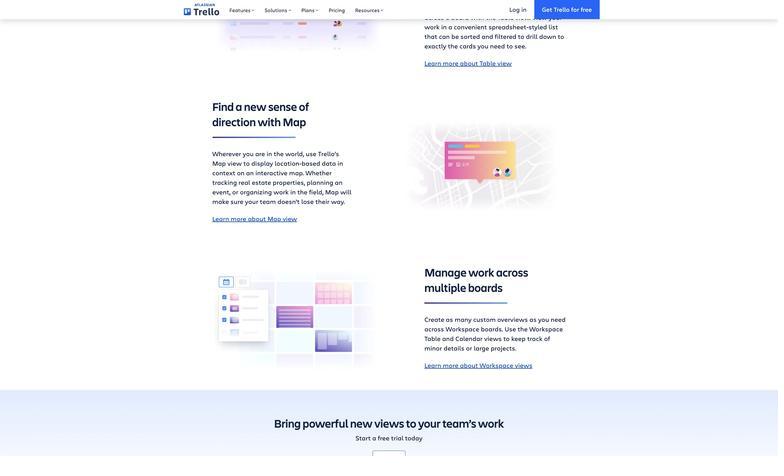 Task type: describe. For each thing, give the bounding box(es) containing it.
view for learn more about map view
[[283, 215, 297, 223]]

list
[[549, 23, 558, 31]]

are
[[255, 150, 265, 158]]

more for manage work across multiple boards
[[443, 361, 458, 370]]

trello
[[554, 5, 570, 13]]

work inside wherever you are in the world, use trello's map view to display location-based data in context on an interactive map. whether tracking real estate properties, planning an event, or organizing work in the field, map will make sure your team doesn't lose their way.
[[274, 188, 289, 197]]

sure
[[231, 197, 243, 206]]

tracking
[[212, 178, 237, 187]]

make
[[212, 197, 229, 206]]

learn for find a new sense of direction with map
[[212, 215, 229, 223]]

calendar
[[455, 335, 483, 343]]

way.
[[331, 197, 345, 206]]

plans
[[301, 7, 315, 13]]

pricing link
[[324, 0, 350, 19]]

trello card pinned to a location on a map. image
[[394, 118, 566, 215]]

view
[[532, 13, 547, 22]]

direction
[[212, 114, 256, 130]]

minor
[[424, 344, 442, 353]]

filtered
[[495, 32, 516, 41]]

bring
[[274, 416, 301, 431]]

and inside dial in on all of the work that is happening across a board with the table view. view your work in a convenient spreadsheet-styled list that can be sorted and filtered to drill down to exactly the cards you need to see.
[[482, 32, 493, 41]]

work inside manage work across multiple boards
[[468, 265, 494, 280]]

will
[[340, 188, 351, 197]]

a inside bring powerful new views to your team's work start a free trial today
[[372, 434, 376, 443]]

all
[[454, 3, 462, 12]]

bring powerful new views to your team's work start a free trial today
[[274, 416, 504, 443]]

an illustration showing table view. image
[[212, 0, 384, 59]]

to up see.
[[518, 32, 524, 41]]

manage work across multiple boards
[[424, 265, 528, 295]]

your inside bring powerful new views to your team's work start a free trial today
[[418, 416, 441, 431]]

learn more about map view link
[[212, 215, 297, 223]]

across inside create as many custom overviews as you need across workspace boards. use the workspace table and calendar views to keep track of minor details or large projects.
[[424, 325, 444, 334]]

be
[[451, 32, 459, 41]]

sorted
[[461, 32, 480, 41]]

the up lose
[[297, 188, 307, 197]]

organizing
[[240, 188, 272, 197]]

convenient
[[454, 23, 487, 31]]

world,
[[285, 150, 304, 158]]

cards
[[460, 42, 476, 50]]

in right data
[[338, 159, 343, 168]]

or inside create as many custom overviews as you need across workspace boards. use the workspace table and calendar views to keep track of minor details or large projects.
[[466, 344, 472, 353]]

your inside dial in on all of the work that is happening across a board with the table view. view your work in a convenient spreadsheet-styled list that can be sorted and filtered to drill down to exactly the cards you need to see.
[[549, 13, 562, 22]]

to inside wherever you are in the world, use trello's map view to display location-based data in context on an interactive map. whether tracking real estate properties, planning an event, or organizing work in the field, map will make sure your team doesn't lose their way.
[[243, 159, 250, 168]]

1 vertical spatial an
[[335, 178, 343, 187]]

learn for manage work across multiple boards
[[424, 361, 441, 370]]

views inside bring powerful new views to your team's work start a free trial today
[[374, 416, 404, 431]]

features button
[[224, 0, 260, 19]]

pricing
[[329, 7, 345, 13]]

estate
[[252, 178, 271, 187]]

view.
[[515, 13, 531, 22]]

create
[[424, 316, 444, 324]]

map.
[[289, 169, 304, 177]]

keep
[[511, 335, 526, 343]]

you inside dial in on all of the work that is happening across a board with the table view. view your work in a convenient spreadsheet-styled list that can be sorted and filtered to drill down to exactly the cards you need to see.
[[478, 42, 488, 50]]

based
[[302, 159, 320, 168]]

in inside log in link
[[521, 5, 527, 13]]

on inside dial in on all of the work that is happening across a board with the table view. view your work in a convenient spreadsheet-styled list that can be sorted and filtered to drill down to exactly the cards you need to see.
[[445, 3, 453, 12]]

across inside dial in on all of the work that is happening across a board with the table view. view your work in a convenient spreadsheet-styled list that can be sorted and filtered to drill down to exactly the cards you need to see.
[[424, 13, 444, 22]]

event,
[[212, 188, 231, 197]]

wherever you are in the world, use trello's map view to display location-based data in context on an interactive map. whether tracking real estate properties, planning an event, or organizing work in the field, map will make sure your team doesn't lose their way.
[[212, 150, 351, 206]]

views inside create as many custom overviews as you need across workspace boards. use the workspace table and calendar views to keep track of minor details or large projects.
[[484, 335, 502, 343]]

0 vertical spatial learn
[[424, 59, 441, 68]]

with inside dial in on all of the work that is happening across a board with the table view. view your work in a convenient spreadsheet-styled list that can be sorted and filtered to drill down to exactly the cards you need to see.
[[471, 13, 484, 22]]

large
[[474, 344, 489, 353]]

create as many custom overviews as you need across workspace boards. use the workspace table and calendar views to keep track of minor details or large projects.
[[424, 316, 566, 353]]

powerful
[[303, 416, 348, 431]]

gradient bar image for sense
[[212, 137, 296, 138]]

a up be
[[448, 23, 452, 31]]

sense
[[268, 99, 297, 114]]

doesn't
[[277, 197, 300, 206]]

resources button
[[350, 0, 389, 19]]

a left board at top
[[446, 13, 450, 22]]

board
[[451, 13, 469, 22]]

spreadsheet-
[[489, 23, 529, 31]]

gradient bar image for multiple
[[424, 303, 508, 304]]

learn more about table view
[[424, 59, 512, 68]]

projects.
[[491, 344, 516, 353]]

dial
[[424, 3, 436, 12]]

2 as from the left
[[530, 316, 537, 324]]

lose
[[301, 197, 314, 206]]

1 as from the left
[[446, 316, 453, 324]]

track
[[527, 335, 543, 343]]

use
[[306, 150, 316, 158]]

features
[[229, 7, 251, 13]]

1 vertical spatial table
[[480, 59, 496, 68]]

in right are
[[267, 150, 272, 158]]

team
[[260, 197, 276, 206]]

is
[[514, 3, 519, 12]]

in down properties, on the top left of page
[[290, 188, 296, 197]]

field,
[[309, 188, 324, 197]]

plans button
[[296, 0, 324, 19]]

1 horizontal spatial workspace
[[480, 361, 513, 370]]

in right dial
[[438, 3, 444, 12]]

on inside wherever you are in the world, use trello's map view to display location-based data in context on an interactive map. whether tracking real estate properties, planning an event, or organizing work in the field, map will make sure your team doesn't lose their way.
[[237, 169, 245, 177]]

of inside create as many custom overviews as you need across workspace boards. use the workspace table and calendar views to keep track of minor details or large projects.
[[544, 335, 550, 343]]

or inside wherever you are in the world, use trello's map view to display location-based data in context on an interactive map. whether tracking real estate properties, planning an event, or organizing work in the field, map will make sure your team doesn't lose their way.
[[232, 188, 238, 197]]

whether
[[306, 169, 332, 177]]

to down list
[[558, 32, 564, 41]]

find
[[212, 99, 234, 114]]

their
[[315, 197, 330, 206]]

get
[[542, 5, 552, 13]]

manage
[[424, 265, 467, 280]]

custom
[[473, 316, 496, 324]]

free inside get trello for free 'link'
[[581, 5, 592, 13]]

wherever
[[212, 150, 241, 158]]

planning
[[307, 178, 333, 187]]

find a new sense of direction with map
[[212, 99, 309, 130]]

atlassian trello image
[[184, 4, 219, 16]]

context
[[212, 169, 235, 177]]

free inside bring powerful new views to your team's work start a free trial today
[[378, 434, 389, 443]]



Task type: locate. For each thing, give the bounding box(es) containing it.
0 horizontal spatial free
[[378, 434, 389, 443]]

1 horizontal spatial your
[[418, 416, 441, 431]]

and up details
[[442, 335, 454, 343]]

table inside dial in on all of the work that is happening across a board with the table view. view your work in a convenient spreadsheet-styled list that can be sorted and filtered to drill down to exactly the cards you need to see.
[[498, 13, 514, 22]]

0 horizontal spatial table
[[424, 335, 441, 343]]

solutions button
[[260, 0, 296, 19]]

your up list
[[549, 13, 562, 22]]

log in link
[[502, 0, 534, 19]]

of
[[464, 3, 470, 12], [299, 99, 309, 114], [544, 335, 550, 343]]

on
[[445, 3, 453, 12], [237, 169, 245, 177]]

on up real
[[237, 169, 245, 177]]

1 horizontal spatial an
[[335, 178, 343, 187]]

that
[[500, 3, 512, 12], [424, 32, 437, 41]]

as up track
[[530, 316, 537, 324]]

1 horizontal spatial table
[[480, 59, 496, 68]]

a
[[446, 13, 450, 22], [448, 23, 452, 31], [236, 99, 242, 114], [372, 434, 376, 443]]

log in
[[509, 5, 527, 13]]

solutions
[[265, 7, 287, 13]]

0 vertical spatial of
[[464, 3, 470, 12]]

get trello for free
[[542, 5, 592, 13]]

new inside find a new sense of direction with map
[[244, 99, 266, 114]]

trial
[[391, 434, 404, 443]]

0 horizontal spatial of
[[299, 99, 309, 114]]

1 vertical spatial about
[[248, 215, 266, 223]]

2 vertical spatial across
[[424, 325, 444, 334]]

as left many
[[446, 316, 453, 324]]

1 vertical spatial more
[[231, 215, 246, 223]]

new left the "sense"
[[244, 99, 266, 114]]

use
[[505, 325, 516, 334]]

you left are
[[243, 150, 254, 158]]

1 vertical spatial your
[[245, 197, 258, 206]]

new for a
[[244, 99, 266, 114]]

to up today
[[406, 416, 416, 431]]

an
[[246, 169, 254, 177], [335, 178, 343, 187]]

boards.
[[481, 325, 503, 334]]

2 vertical spatial views
[[374, 416, 404, 431]]

0 horizontal spatial your
[[245, 197, 258, 206]]

or up sure
[[232, 188, 238, 197]]

1 vertical spatial or
[[466, 344, 472, 353]]

see.
[[515, 42, 526, 50]]

views
[[484, 335, 502, 343], [515, 361, 533, 370], [374, 416, 404, 431]]

0 vertical spatial need
[[490, 42, 505, 50]]

1 horizontal spatial of
[[464, 3, 470, 12]]

the inside create as many custom overviews as you need across workspace boards. use the workspace table and calendar views to keep track of minor details or large projects.
[[518, 325, 528, 334]]

0 horizontal spatial need
[[490, 42, 505, 50]]

the up spreadsheet-
[[486, 13, 496, 22]]

new
[[244, 99, 266, 114], [350, 416, 373, 431]]

properties,
[[273, 178, 305, 187]]

happening
[[521, 3, 553, 12]]

1 vertical spatial view
[[227, 159, 242, 168]]

0 vertical spatial view
[[497, 59, 512, 68]]

0 horizontal spatial you
[[243, 150, 254, 158]]

2 vertical spatial you
[[538, 316, 549, 324]]

1 horizontal spatial as
[[530, 316, 537, 324]]

overviews
[[497, 316, 528, 324]]

team's
[[442, 416, 476, 431]]

work inside bring powerful new views to your team's work start a free trial today
[[478, 416, 504, 431]]

more down exactly
[[443, 59, 458, 68]]

more for find a new sense of direction with map
[[231, 215, 246, 223]]

and right sorted
[[482, 32, 493, 41]]

1 vertical spatial and
[[442, 335, 454, 343]]

need inside create as many custom overviews as you need across workspace boards. use the workspace table and calendar views to keep track of minor details or large projects.
[[551, 316, 566, 324]]

a right find
[[236, 99, 242, 114]]

0 vertical spatial table
[[498, 13, 514, 22]]

free
[[581, 5, 592, 13], [378, 434, 389, 443]]

workspace down many
[[446, 325, 479, 334]]

that left is
[[500, 3, 512, 12]]

to down filtered
[[507, 42, 513, 50]]

1 horizontal spatial view
[[283, 215, 297, 223]]

view down wherever
[[227, 159, 242, 168]]

workspace down projects.
[[480, 361, 513, 370]]

0 vertical spatial or
[[232, 188, 238, 197]]

1 vertical spatial you
[[243, 150, 254, 158]]

map inside find a new sense of direction with map
[[283, 114, 306, 130]]

0 horizontal spatial workspace
[[446, 325, 479, 334]]

0 horizontal spatial or
[[232, 188, 238, 197]]

that up exactly
[[424, 32, 437, 41]]

0 vertical spatial that
[[500, 3, 512, 12]]

2 horizontal spatial table
[[498, 13, 514, 22]]

of inside dial in on all of the work that is happening across a board with the table view. view your work in a convenient spreadsheet-styled list that can be sorted and filtered to drill down to exactly the cards you need to see.
[[464, 3, 470, 12]]

the right "all"
[[471, 3, 481, 12]]

to inside bring powerful new views to your team's work start a free trial today
[[406, 416, 416, 431]]

1 horizontal spatial views
[[484, 335, 502, 343]]

learn down exactly
[[424, 59, 441, 68]]

0 vertical spatial across
[[424, 13, 444, 22]]

1 vertical spatial free
[[378, 434, 389, 443]]

0 horizontal spatial gradient bar image
[[212, 137, 296, 138]]

workspace
[[446, 325, 479, 334], [529, 325, 563, 334], [480, 361, 513, 370]]

you
[[478, 42, 488, 50], [243, 150, 254, 158], [538, 316, 549, 324]]

and
[[482, 32, 493, 41], [442, 335, 454, 343]]

1 horizontal spatial you
[[478, 42, 488, 50]]

2 horizontal spatial you
[[538, 316, 549, 324]]

for
[[571, 5, 579, 13]]

a right start
[[372, 434, 376, 443]]

to
[[518, 32, 524, 41], [558, 32, 564, 41], [507, 42, 513, 50], [243, 159, 250, 168], [503, 335, 510, 343], [406, 416, 416, 431]]

1 vertical spatial on
[[237, 169, 245, 177]]

2 vertical spatial table
[[424, 335, 441, 343]]

down
[[539, 32, 556, 41]]

0 horizontal spatial that
[[424, 32, 437, 41]]

of inside find a new sense of direction with map
[[299, 99, 309, 114]]

about for manage work across multiple boards
[[460, 361, 478, 370]]

gradient bar image up are
[[212, 137, 296, 138]]

1 vertical spatial with
[[258, 114, 281, 130]]

can
[[439, 32, 450, 41]]

many
[[455, 316, 472, 324]]

today
[[405, 434, 423, 443]]

views up trial
[[374, 416, 404, 431]]

0 vertical spatial and
[[482, 32, 493, 41]]

2 vertical spatial about
[[460, 361, 478, 370]]

work
[[483, 3, 498, 12], [424, 23, 440, 31], [274, 188, 289, 197], [468, 265, 494, 280], [478, 416, 504, 431]]

about for find a new sense of direction with map
[[248, 215, 266, 223]]

1 vertical spatial new
[[350, 416, 373, 431]]

details
[[444, 344, 464, 353]]

to left display
[[243, 159, 250, 168]]

1 horizontal spatial new
[[350, 416, 373, 431]]

0 vertical spatial you
[[478, 42, 488, 50]]

0 horizontal spatial with
[[258, 114, 281, 130]]

of right "all"
[[464, 3, 470, 12]]

2 vertical spatial of
[[544, 335, 550, 343]]

1 horizontal spatial gradient bar image
[[424, 303, 508, 304]]

1 vertical spatial across
[[496, 265, 528, 280]]

data
[[322, 159, 336, 168]]

free left trial
[[378, 434, 389, 443]]

of for sense
[[299, 99, 309, 114]]

0 vertical spatial more
[[443, 59, 458, 68]]

across
[[424, 13, 444, 22], [496, 265, 528, 280], [424, 325, 444, 334]]

to up projects.
[[503, 335, 510, 343]]

1 vertical spatial views
[[515, 361, 533, 370]]

1 vertical spatial that
[[424, 32, 437, 41]]

0 horizontal spatial as
[[446, 316, 453, 324]]

in
[[438, 3, 444, 12], [521, 5, 527, 13], [441, 23, 447, 31], [267, 150, 272, 158], [338, 159, 343, 168], [290, 188, 296, 197]]

about
[[460, 59, 478, 68], [248, 215, 266, 223], [460, 361, 478, 370]]

trello's
[[318, 150, 339, 158]]

1 horizontal spatial free
[[581, 5, 592, 13]]

you up track
[[538, 316, 549, 324]]

of for all
[[464, 3, 470, 12]]

views down projects.
[[515, 361, 533, 370]]

display
[[251, 159, 273, 168]]

0 vertical spatial free
[[581, 5, 592, 13]]

an up will
[[335, 178, 343, 187]]

map
[[283, 114, 306, 130], [212, 159, 226, 168], [325, 188, 339, 197], [268, 215, 281, 223]]

0 vertical spatial on
[[445, 3, 453, 12]]

view inside wherever you are in the world, use trello's map view to display location-based data in context on an interactive map. whether tracking real estate properties, planning an event, or organizing work in the field, map will make sure your team doesn't lose their way.
[[227, 159, 242, 168]]

2 vertical spatial view
[[283, 215, 297, 223]]

drill
[[526, 32, 538, 41]]

dial in on all of the work that is happening across a board with the table view. view your work in a convenient spreadsheet-styled list that can be sorted and filtered to drill down to exactly the cards you need to see.
[[424, 3, 564, 50]]

the down be
[[448, 42, 458, 50]]

boards
[[468, 280, 503, 295]]

start
[[356, 434, 371, 443]]

get trello for free link
[[534, 0, 600, 19]]

gradient bar image
[[212, 137, 296, 138], [424, 303, 508, 304]]

more down sure
[[231, 215, 246, 223]]

you inside create as many custom overviews as you need across workspace boards. use the workspace table and calendar views to keep track of minor details or large projects.
[[538, 316, 549, 324]]

views down boards.
[[484, 335, 502, 343]]

the
[[471, 3, 481, 12], [486, 13, 496, 22], [448, 42, 458, 50], [274, 150, 284, 158], [297, 188, 307, 197], [518, 325, 528, 334]]

you inside wherever you are in the world, use trello's map view to display location-based data in context on an interactive map. whether tracking real estate properties, planning an event, or organizing work in the field, map will make sure your team doesn't lose their way.
[[243, 150, 254, 158]]

1 vertical spatial gradient bar image
[[424, 303, 508, 304]]

0 vertical spatial your
[[549, 13, 562, 22]]

and inside create as many custom overviews as you need across workspace boards. use the workspace table and calendar views to keep track of minor details or large projects.
[[442, 335, 454, 343]]

about down large
[[460, 361, 478, 370]]

0 horizontal spatial view
[[227, 159, 242, 168]]

exactly
[[424, 42, 446, 50]]

1 horizontal spatial with
[[471, 13, 484, 22]]

learn more about workspace views link
[[424, 361, 533, 370]]

learn more about table view link
[[424, 59, 512, 68]]

in up can
[[441, 23, 447, 31]]

on left "all"
[[445, 3, 453, 12]]

0 vertical spatial with
[[471, 13, 484, 22]]

an up real
[[246, 169, 254, 177]]

0 horizontal spatial an
[[246, 169, 254, 177]]

2 horizontal spatial of
[[544, 335, 550, 343]]

your inside wherever you are in the world, use trello's map view to display location-based data in context on an interactive map. whether tracking real estate properties, planning an event, or organizing work in the field, map will make sure your team doesn't lose their way.
[[245, 197, 258, 206]]

view down doesn't
[[283, 215, 297, 223]]

location-
[[275, 159, 302, 168]]

new inside bring powerful new views to your team's work start a free trial today
[[350, 416, 373, 431]]

styled
[[529, 23, 547, 31]]

gradient bar image up many
[[424, 303, 508, 304]]

1 vertical spatial of
[[299, 99, 309, 114]]

or
[[232, 188, 238, 197], [466, 344, 472, 353]]

need inside dial in on all of the work that is happening across a board with the table view. view your work in a convenient spreadsheet-styled list that can be sorted and filtered to drill down to exactly the cards you need to see.
[[490, 42, 505, 50]]

1 horizontal spatial on
[[445, 3, 453, 12]]

2 horizontal spatial view
[[497, 59, 512, 68]]

0 horizontal spatial views
[[374, 416, 404, 431]]

learn more about workspace views
[[424, 361, 533, 370]]

interactive
[[255, 169, 288, 177]]

with
[[471, 13, 484, 22], [258, 114, 281, 130]]

learn down minor
[[424, 361, 441, 370]]

0 horizontal spatial and
[[442, 335, 454, 343]]

1 horizontal spatial or
[[466, 344, 472, 353]]

a inside find a new sense of direction with map
[[236, 99, 242, 114]]

table inside create as many custom overviews as you need across workspace boards. use the workspace table and calendar views to keep track of minor details or large projects.
[[424, 335, 441, 343]]

resources
[[355, 7, 380, 13]]

real
[[239, 178, 250, 187]]

your down organizing
[[245, 197, 258, 206]]

2 vertical spatial learn
[[424, 361, 441, 370]]

0 vertical spatial views
[[484, 335, 502, 343]]

learn more about map view
[[212, 215, 297, 223]]

view for learn more about table view
[[497, 59, 512, 68]]

you right cards
[[478, 42, 488, 50]]

0 vertical spatial an
[[246, 169, 254, 177]]

learn down make
[[212, 215, 229, 223]]

2 horizontal spatial your
[[549, 13, 562, 22]]

2 vertical spatial your
[[418, 416, 441, 431]]

0 vertical spatial new
[[244, 99, 266, 114]]

view
[[497, 59, 512, 68], [227, 159, 242, 168], [283, 215, 297, 223]]

or down calendar
[[466, 344, 472, 353]]

0 vertical spatial about
[[460, 59, 478, 68]]

view down filtered
[[497, 59, 512, 68]]

1 horizontal spatial need
[[551, 316, 566, 324]]

workspace up track
[[529, 325, 563, 334]]

2 horizontal spatial views
[[515, 361, 533, 370]]

2 horizontal spatial workspace
[[529, 325, 563, 334]]

free right the for
[[581, 5, 592, 13]]

of right the "sense"
[[299, 99, 309, 114]]

your up today
[[418, 416, 441, 431]]

the up location-
[[274, 150, 284, 158]]

1 horizontal spatial that
[[500, 3, 512, 12]]

0 horizontal spatial new
[[244, 99, 266, 114]]

multiple
[[424, 280, 466, 295]]

more down details
[[443, 361, 458, 370]]

to inside create as many custom overviews as you need across workspace boards. use the workspace table and calendar views to keep track of minor details or large projects.
[[503, 335, 510, 343]]

2 vertical spatial more
[[443, 361, 458, 370]]

0 horizontal spatial on
[[237, 169, 245, 177]]

new up start
[[350, 416, 373, 431]]

more
[[443, 59, 458, 68], [231, 215, 246, 223], [443, 361, 458, 370]]

log
[[509, 5, 520, 13]]

0 vertical spatial gradient bar image
[[212, 137, 296, 138]]

about down team
[[248, 215, 266, 223]]

1 vertical spatial need
[[551, 316, 566, 324]]

1 vertical spatial learn
[[212, 215, 229, 223]]

with inside find a new sense of direction with map
[[258, 114, 281, 130]]

about down cards
[[460, 59, 478, 68]]

across inside manage work across multiple boards
[[496, 265, 528, 280]]

an illustration showing workspace view. image
[[212, 265, 384, 375]]

new for powerful
[[350, 416, 373, 431]]

1 horizontal spatial and
[[482, 32, 493, 41]]

the up keep
[[518, 325, 528, 334]]

of right track
[[544, 335, 550, 343]]

in right is
[[521, 5, 527, 13]]

your
[[549, 13, 562, 22], [245, 197, 258, 206], [418, 416, 441, 431]]



Task type: vqa. For each thing, say whether or not it's contained in the screenshot.
the top the Learn
yes



